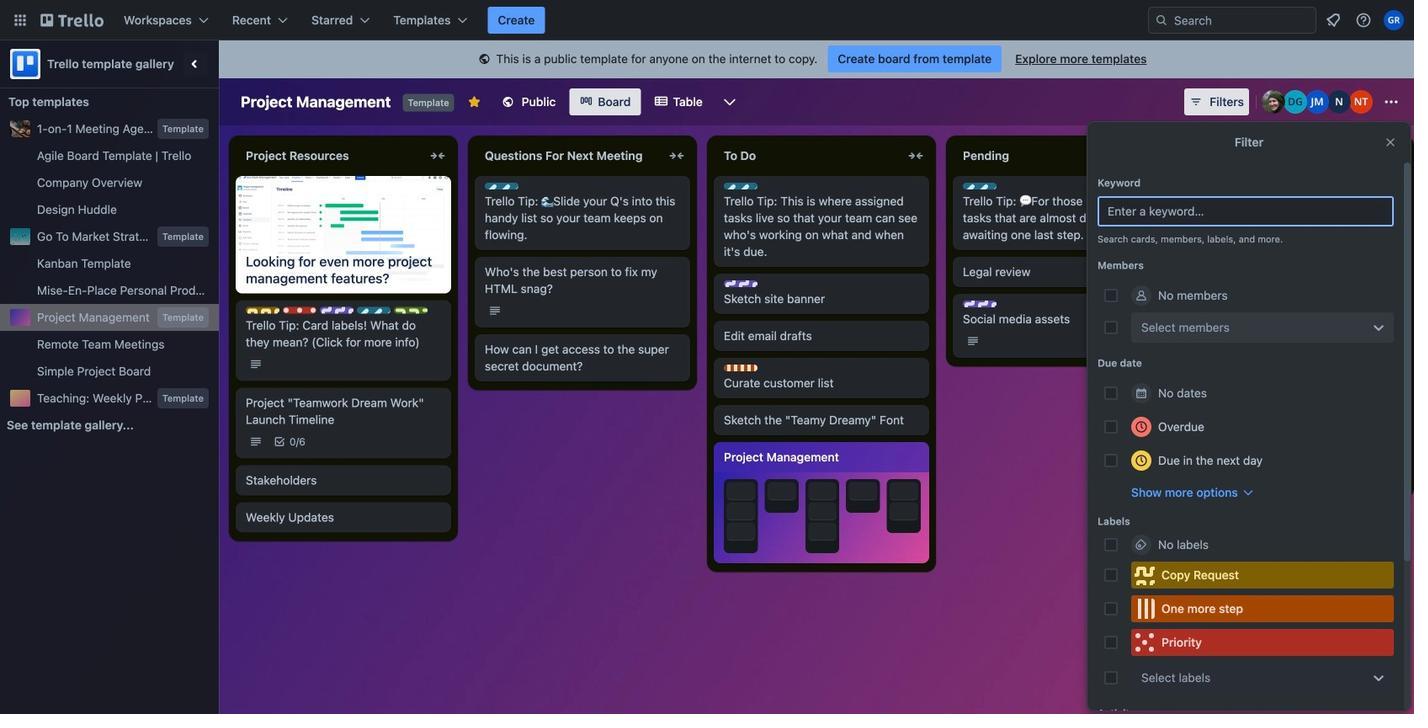 Task type: locate. For each thing, give the bounding box(es) containing it.
1 collapse list image from the left
[[428, 146, 448, 166]]

0 vertical spatial color: yellow, title: "copy request" element
[[246, 307, 280, 314]]

color: sky, title: "trello tip" element
[[485, 183, 519, 190], [724, 183, 758, 190], [964, 183, 997, 190], [357, 307, 391, 314], [1203, 314, 1236, 321]]

None text field
[[714, 142, 903, 169], [953, 142, 1142, 169], [714, 142, 903, 169], [953, 142, 1142, 169]]

0 vertical spatial color: red, title: "priority" element
[[283, 307, 317, 314]]

color: red, title: "priority" element
[[283, 307, 317, 314], [1132, 629, 1395, 656]]

1 vertical spatial color: yellow, title: "copy request" element
[[1132, 562, 1395, 589]]

star or unstar board image
[[468, 95, 482, 109]]

color: yellow, title: "copy request" element
[[246, 307, 280, 314], [1132, 562, 1395, 589]]

0 vertical spatial color: orange, title: "one more step" element
[[724, 365, 758, 371]]

back to home image
[[40, 7, 104, 34]]

1 horizontal spatial color: yellow, title: "copy request" element
[[1132, 562, 1395, 589]]

trello logo image
[[10, 49, 40, 79]]

0 notifications image
[[1324, 10, 1344, 30]]

2 horizontal spatial color: purple, title: "design team" element
[[964, 301, 997, 307]]

Enter a keyword… text field
[[1098, 196, 1395, 227]]

1 horizontal spatial color: red, title: "priority" element
[[1132, 629, 1395, 656]]

1 horizontal spatial color: purple, title: "design team" element
[[724, 280, 758, 287]]

0 horizontal spatial color: yellow, title: "copy request" element
[[246, 307, 280, 314]]

caity (caity) image
[[1263, 90, 1286, 114]]

greg robinson (gregrobinson96) image
[[1385, 10, 1405, 30]]

1 horizontal spatial collapse list image
[[667, 146, 687, 166]]

jordan mirchev (jordan_mirchev) image
[[1306, 90, 1330, 114]]

0 horizontal spatial collapse list image
[[428, 146, 448, 166]]

None text field
[[236, 142, 424, 169], [475, 142, 664, 169], [236, 142, 424, 169], [475, 142, 664, 169]]

open information menu image
[[1356, 12, 1373, 29]]

3 collapse list image from the left
[[1385, 146, 1405, 166]]

color: orange, title: "one more step" element
[[724, 365, 758, 371], [1203, 419, 1236, 425], [1132, 595, 1395, 622]]

1 vertical spatial color: orange, title: "one more step" element
[[1203, 419, 1236, 425]]

collapse list image
[[428, 146, 448, 166], [667, 146, 687, 166], [1385, 146, 1405, 166]]

color: purple, title: "design team" element
[[724, 280, 758, 287], [964, 301, 997, 307], [320, 307, 354, 314]]

2 horizontal spatial collapse list image
[[1385, 146, 1405, 166]]



Task type: describe. For each thing, give the bounding box(es) containing it.
nicole tang (nicoletang31) image
[[1350, 90, 1374, 114]]

color: lime, title: "halp" element
[[394, 307, 428, 314]]

sm image
[[476, 51, 493, 68]]

customize views image
[[722, 93, 739, 110]]

nic (nicoletollefson1) image
[[1328, 90, 1352, 114]]

search image
[[1156, 13, 1169, 27]]

workspace navigation collapse icon image
[[184, 52, 207, 76]]

2 collapse list image from the left
[[667, 146, 687, 166]]

primary element
[[0, 0, 1415, 40]]

0 horizontal spatial color: red, title: "priority" element
[[283, 307, 317, 314]]

0 horizontal spatial color: purple, title: "design team" element
[[320, 307, 354, 314]]

1 vertical spatial color: red, title: "priority" element
[[1132, 629, 1395, 656]]

2 vertical spatial color: orange, title: "one more step" element
[[1132, 595, 1395, 622]]

devan goldstein (devangoldstein2) image
[[1284, 90, 1308, 114]]

Search field
[[1169, 8, 1316, 32]]

show menu image
[[1384, 93, 1401, 110]]

close popover image
[[1385, 136, 1398, 149]]

collapse list image
[[906, 146, 926, 166]]

Board name text field
[[232, 88, 400, 115]]



Task type: vqa. For each thing, say whether or not it's contained in the screenshot.
the right COLOR: RED, TITLE: "PRIORITY" element
yes



